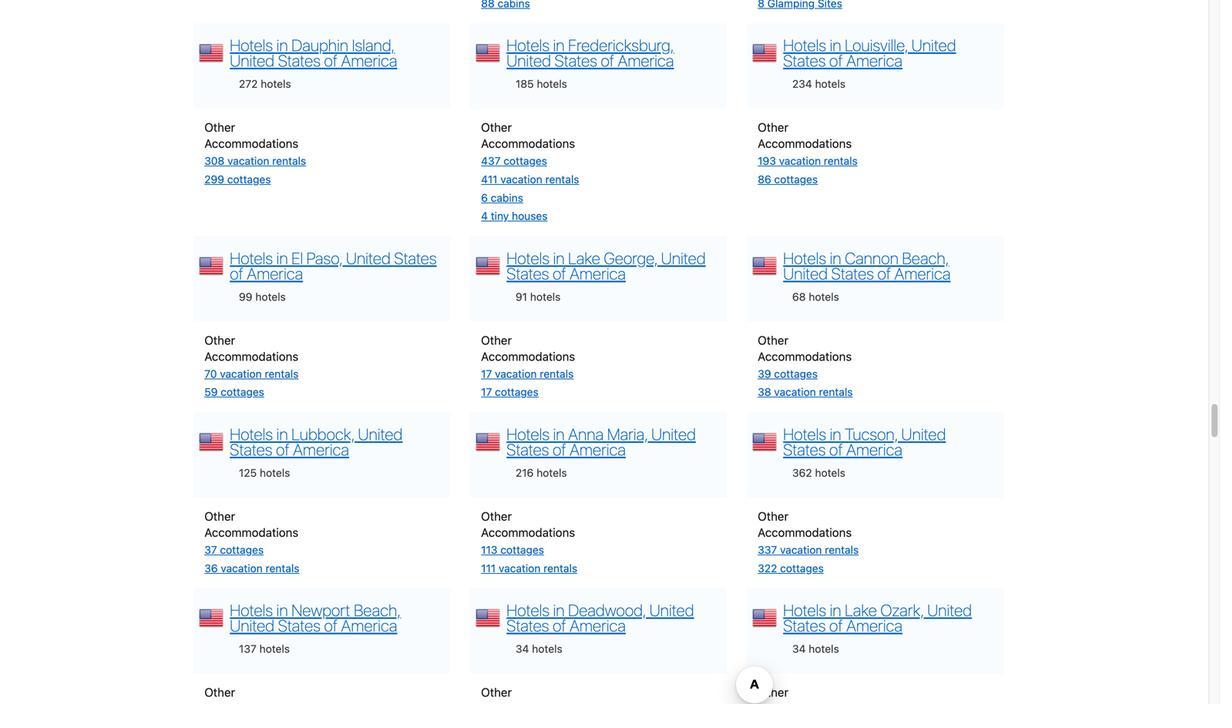 Task type: locate. For each thing, give the bounding box(es) containing it.
other inside other accommodations 308 vacation rentals 299 cottages
[[205, 120, 235, 134]]

in for hotels in el paso, united states of america
[[277, 249, 288, 268]]

vacation up 59 cottages link
[[220, 368, 262, 381]]

of
[[324, 51, 338, 70], [601, 51, 615, 70], [830, 51, 843, 70], [230, 264, 243, 283], [553, 264, 566, 283], [878, 264, 891, 283], [276, 440, 290, 460], [553, 440, 566, 460], [830, 440, 843, 460], [324, 617, 338, 636], [553, 617, 566, 636], [830, 617, 843, 636]]

united up 185
[[507, 51, 551, 70]]

of inside the 'hotels in cannon beach, united states of america 68 hotels'
[[878, 264, 891, 283]]

other
[[205, 120, 235, 134], [481, 120, 512, 134], [758, 120, 789, 134], [205, 333, 235, 347], [481, 333, 512, 347], [758, 333, 789, 347], [205, 510, 235, 524], [481, 510, 512, 524], [758, 510, 789, 524], [205, 686, 235, 700], [481, 686, 512, 700], [758, 686, 789, 700]]

other accommodations
[[205, 686, 299, 705], [481, 686, 575, 705], [758, 686, 852, 705]]

hotels inside hotels in louisville, united states of america 234 hotels
[[816, 78, 846, 90]]

17 up 17 cottages link
[[481, 368, 492, 381]]

rentals up houses
[[546, 173, 580, 186]]

2 34 from the left
[[793, 643, 806, 656]]

other for hotels in tucson, united states of america
[[758, 510, 789, 524]]

rentals
[[272, 155, 306, 168], [824, 155, 858, 168], [546, 173, 580, 186], [265, 368, 299, 381], [540, 368, 574, 381], [819, 386, 853, 399], [825, 544, 859, 557], [266, 562, 300, 575], [544, 562, 578, 575]]

0 horizontal spatial beach,
[[354, 601, 401, 620]]

2 other accommodations from the left
[[481, 686, 575, 705]]

in inside hotels in newport beach, united states of america 137 hotels
[[277, 601, 288, 620]]

united right maria, on the bottom
[[652, 425, 696, 444]]

hotels in fredericksburg, united states of america 185 hotels
[[507, 36, 675, 90]]

in inside hotels in louisville, united states of america 234 hotels
[[830, 36, 842, 55]]

united right the ozark,
[[928, 601, 973, 620]]

0 horizontal spatial 34
[[516, 643, 529, 656]]

other inside other accommodations 17 vacation rentals 17 cottages
[[481, 333, 512, 347]]

rentals inside other accommodations 193 vacation rentals 86 cottages
[[824, 155, 858, 168]]

rentals inside other accommodations 113 cottages 111 vacation rentals
[[544, 562, 578, 575]]

other for hotels in anna maria, united states of america
[[481, 510, 512, 524]]

america inside hotels in newport beach, united states of america 137 hotels
[[341, 617, 397, 636]]

in for hotels in lake ozark, united states of america
[[830, 601, 842, 620]]

2 horizontal spatial other accommodations
[[758, 686, 852, 705]]

other inside other accommodations 437 cottages 411 vacation rentals 6 cabins 4 tiny houses
[[481, 120, 512, 134]]

rentals right the 70
[[265, 368, 299, 381]]

united up 272
[[230, 51, 275, 70]]

other accommodations 39 cottages 38 vacation rentals
[[758, 333, 853, 399]]

in inside hotels in fredericksburg, united states of america 185 hotels
[[553, 36, 565, 55]]

hotels inside 'hotels in deadwood, united states of america 34 hotels'
[[507, 601, 550, 620]]

hotels for hotels in lake george, united states of america
[[507, 249, 550, 268]]

lake inside hotels in lake george, united states of america 91 hotels
[[568, 249, 601, 268]]

3 other accommodations from the left
[[758, 686, 852, 705]]

rentals up tucson,
[[819, 386, 853, 399]]

hotels inside the hotels in anna maria, united states of america 216 hotels
[[507, 425, 550, 444]]

dauphin
[[292, 36, 349, 55]]

lake inside the hotels in lake ozark, united states of america 34 hotels
[[845, 601, 878, 620]]

in for hotels in louisville, united states of america
[[830, 36, 842, 55]]

in for hotels in fredericksburg, united states of america
[[553, 36, 565, 55]]

17 cottages link
[[481, 386, 539, 399]]

0 vertical spatial lake
[[568, 249, 601, 268]]

hotels inside hotels in newport beach, united states of america 137 hotels
[[260, 643, 290, 656]]

other for hotels in dauphin island, united states of america
[[205, 120, 235, 134]]

hotels right the 362
[[816, 467, 846, 480]]

cottages down '337 vacation rentals' 'link'
[[781, 562, 824, 575]]

united right george,
[[661, 249, 706, 268]]

lake left the ozark,
[[845, 601, 878, 620]]

hotels inside hotels in louisville, united states of america 234 hotels
[[784, 36, 827, 55]]

anna
[[568, 425, 604, 444]]

hotels in lake ozark, united states of america link
[[784, 601, 973, 636]]

4 tiny houses link
[[481, 210, 548, 223]]

38
[[758, 386, 772, 399]]

cottages down 70 vacation rentals link at bottom
[[221, 386, 264, 399]]

hotels right 272
[[261, 78, 291, 90]]

hotels right "125"
[[260, 467, 290, 480]]

hotels down 111 vacation rentals 'link'
[[507, 601, 550, 620]]

34
[[516, 643, 529, 656], [793, 643, 806, 656]]

accommodations for hotels in cannon beach, united states of america
[[758, 350, 852, 364]]

1 vertical spatial lake
[[845, 601, 878, 620]]

hotels
[[230, 36, 273, 55], [507, 36, 550, 55], [784, 36, 827, 55], [230, 249, 273, 268], [507, 249, 550, 268], [784, 249, 827, 268], [230, 425, 273, 444], [507, 425, 550, 444], [784, 425, 827, 444], [230, 601, 273, 620], [507, 601, 550, 620], [784, 601, 827, 620]]

113
[[481, 544, 498, 557]]

united up 137
[[230, 617, 275, 636]]

in inside the hotels in anna maria, united states of america 216 hotels
[[553, 425, 565, 444]]

beach, right cannon
[[903, 249, 950, 268]]

lubbock,
[[292, 425, 355, 444]]

hotels in deadwood, united states of america 34 hotels
[[507, 601, 694, 656]]

in
[[277, 36, 288, 55], [553, 36, 565, 55], [830, 36, 842, 55], [277, 249, 288, 268], [553, 249, 565, 268], [830, 249, 842, 268], [277, 425, 288, 444], [553, 425, 565, 444], [830, 425, 842, 444], [277, 601, 288, 620], [553, 601, 565, 620], [830, 601, 842, 620]]

of inside hotels in newport beach, united states of america 137 hotels
[[324, 617, 338, 636]]

vacation up 299 cottages 'link'
[[228, 155, 270, 168]]

hotels inside hotels in lake george, united states of america 91 hotels
[[507, 249, 550, 268]]

vacation up 17 cottages link
[[495, 368, 537, 381]]

beach, inside the 'hotels in cannon beach, united states of america 68 hotels'
[[903, 249, 950, 268]]

vacation up 322 cottages link at the bottom right
[[780, 544, 822, 557]]

hotels for hotels in lubbock, united states of america
[[230, 425, 273, 444]]

rentals up "anna"
[[540, 368, 574, 381]]

louisville,
[[845, 36, 909, 55]]

1 vertical spatial 17
[[481, 386, 492, 399]]

hotels right the "216"
[[537, 467, 567, 480]]

newport
[[292, 601, 351, 620]]

hotels up 272
[[230, 36, 273, 55]]

other inside other accommodations 193 vacation rentals 86 cottages
[[758, 120, 789, 134]]

lake left george,
[[568, 249, 601, 268]]

accommodations for hotels in lubbock, united states of america
[[205, 526, 299, 540]]

accommodations inside other accommodations 113 cottages 111 vacation rentals
[[481, 526, 575, 540]]

437 cottages link
[[481, 155, 548, 168]]

vacation up 86 cottages link
[[779, 155, 821, 168]]

37
[[205, 544, 217, 557]]

in inside 'hotels in deadwood, united states of america 34 hotels'
[[553, 601, 565, 620]]

hotels right the 91
[[530, 291, 561, 303]]

cottages up 411 vacation rentals link
[[504, 155, 548, 168]]

united right deadwood,
[[650, 601, 694, 620]]

cottages up 111 vacation rentals 'link'
[[501, 544, 544, 557]]

accommodations for hotels in dauphin island, united states of america
[[205, 137, 299, 151]]

34 inside 'hotels in deadwood, united states of america 34 hotels'
[[516, 643, 529, 656]]

in for hotels in anna maria, united states of america
[[553, 425, 565, 444]]

6
[[481, 191, 488, 204]]

hotels up "125"
[[230, 425, 273, 444]]

states
[[278, 51, 321, 70], [555, 51, 598, 70], [784, 51, 826, 70], [394, 249, 437, 268], [507, 264, 549, 283], [832, 264, 874, 283], [230, 440, 273, 460], [507, 440, 549, 460], [784, 440, 826, 460], [278, 617, 321, 636], [507, 617, 549, 636], [784, 617, 826, 636]]

0 vertical spatial beach,
[[903, 249, 950, 268]]

other accommodations for hotels in deadwood, united states of america
[[481, 686, 575, 705]]

united inside hotels in newport beach, united states of america 137 hotels
[[230, 617, 275, 636]]

hotels up 185
[[507, 36, 550, 55]]

hotels for hotels in anna maria, united states of america
[[507, 425, 550, 444]]

hotels in tucson, united states of america link
[[784, 425, 947, 460]]

america inside hotels in lake george, united states of america 91 hotels
[[570, 264, 626, 283]]

1 34 from the left
[[516, 643, 529, 656]]

vacation down '113 cottages' link
[[499, 562, 541, 575]]

hotels inside hotels in newport beach, united states of america 137 hotels
[[230, 601, 273, 620]]

other inside "other accommodations 337 vacation rentals 322 cottages"
[[758, 510, 789, 524]]

other inside other accommodations 70 vacation rentals 59 cottages
[[205, 333, 235, 347]]

hotels in dauphin island, united states of america link
[[230, 36, 397, 70]]

beach, for hotels in newport beach, united states of america
[[354, 601, 401, 620]]

hotels up 99
[[230, 249, 273, 268]]

in inside the 'hotels in cannon beach, united states of america 68 hotels'
[[830, 249, 842, 268]]

hotels in fredericksburg, united states of america link
[[507, 36, 675, 70]]

cottages inside other accommodations 39 cottages 38 vacation rentals
[[775, 368, 818, 381]]

hotels right 99
[[256, 291, 286, 303]]

beach, right newport
[[354, 601, 401, 620]]

cottages inside other accommodations 193 vacation rentals 86 cottages
[[775, 173, 818, 186]]

hotels up the 362
[[784, 425, 827, 444]]

rentals inside other accommodations 39 cottages 38 vacation rentals
[[819, 386, 853, 399]]

322
[[758, 562, 778, 575]]

hotels right 137
[[260, 643, 290, 656]]

hotels for hotels in el paso, united states of america
[[230, 249, 273, 268]]

cottages inside other accommodations 308 vacation rentals 299 cottages
[[227, 173, 271, 186]]

4
[[481, 210, 488, 223]]

1 horizontal spatial beach,
[[903, 249, 950, 268]]

united right tucson,
[[902, 425, 947, 444]]

17 down 17 vacation rentals link
[[481, 386, 492, 399]]

hotels in lake george, united states of america link
[[507, 249, 706, 283]]

2 17 from the top
[[481, 386, 492, 399]]

1 horizontal spatial lake
[[845, 601, 878, 620]]

36 vacation rentals link
[[205, 562, 300, 575]]

0 horizontal spatial other accommodations
[[205, 686, 299, 705]]

houses
[[512, 210, 548, 223]]

vacation down 437 cottages link
[[501, 173, 543, 186]]

cottages inside other accommodations 113 cottages 111 vacation rentals
[[501, 544, 544, 557]]

rentals up newport
[[266, 562, 300, 575]]

in inside hotels in tucson, united states of america 362 hotels
[[830, 425, 842, 444]]

vacation inside other accommodations 113 cottages 111 vacation rentals
[[499, 562, 541, 575]]

of inside hotels in tucson, united states of america 362 hotels
[[830, 440, 843, 460]]

hotels for hotels in lake ozark, united states of america
[[784, 601, 827, 620]]

rentals right 337
[[825, 544, 859, 557]]

hotels inside hotels in tucson, united states of america 362 hotels
[[816, 467, 846, 480]]

1 horizontal spatial other accommodations
[[481, 686, 575, 705]]

other accommodations for hotels in lake ozark, united states of america
[[758, 686, 852, 705]]

hotels up 234 at the top right of page
[[784, 36, 827, 55]]

united inside 'hotels in deadwood, united states of america 34 hotels'
[[650, 601, 694, 620]]

rentals inside other accommodations 17 vacation rentals 17 cottages
[[540, 368, 574, 381]]

other accommodations 437 cottages 411 vacation rentals 6 cabins 4 tiny houses
[[481, 120, 580, 223]]

vacation down the 39 cottages link
[[775, 386, 817, 399]]

united right louisville,
[[912, 36, 957, 55]]

hotels down the hotels in lake ozark, united states of america link
[[809, 643, 840, 656]]

cottages down 193 vacation rentals link
[[775, 173, 818, 186]]

of inside hotels in lubbock, united states of america 125 hotels
[[276, 440, 290, 460]]

hotels right 234 at the top right of page
[[816, 78, 846, 90]]

accommodations inside other accommodations 308 vacation rentals 299 cottages
[[205, 137, 299, 151]]

cottages down 17 vacation rentals link
[[495, 386, 539, 399]]

99
[[239, 291, 253, 303]]

united inside hotels in tucson, united states of america 362 hotels
[[902, 425, 947, 444]]

hotels right 68 on the right of page
[[809, 291, 840, 303]]

hotels down 322 cottages link at the bottom right
[[784, 601, 827, 620]]

hotels down hotels in deadwood, united states of america link
[[532, 643, 563, 656]]

in inside hotels in dauphin island, united states of america 272 hotels
[[277, 36, 288, 55]]

hotels in el paso, united states of america 99 hotels
[[230, 249, 437, 303]]

america inside the hotels in lake ozark, united states of america 34 hotels
[[847, 617, 903, 636]]

beach, inside hotels in newport beach, united states of america 137 hotels
[[354, 601, 401, 620]]

cottages up "36 vacation rentals" link in the bottom left of the page
[[220, 544, 264, 557]]

1 horizontal spatial 34
[[793, 643, 806, 656]]

accommodations inside other accommodations 437 cottages 411 vacation rentals 6 cabins 4 tiny houses
[[481, 137, 575, 151]]

hotels inside the hotels in lake ozark, united states of america 34 hotels
[[809, 643, 840, 656]]

411
[[481, 173, 498, 186]]

deadwood,
[[568, 601, 646, 620]]

beach,
[[903, 249, 950, 268], [354, 601, 401, 620]]

39 cottages link
[[758, 368, 818, 381]]

hotels in dauphin island, united states of america 272 hotels
[[230, 36, 397, 90]]

59 cottages link
[[205, 386, 264, 399]]

united inside the hotels in anna maria, united states of america 216 hotels
[[652, 425, 696, 444]]

vacation inside other accommodations 37 cottages 36 vacation rentals
[[221, 562, 263, 575]]

of inside hotels in fredericksburg, united states of america 185 hotels
[[601, 51, 615, 70]]

lake
[[568, 249, 601, 268], [845, 601, 878, 620]]

states inside hotels in tucson, united states of america 362 hotels
[[784, 440, 826, 460]]

united right 'lubbock,'
[[358, 425, 403, 444]]

accommodations inside other accommodations 39 cottages 38 vacation rentals
[[758, 350, 852, 364]]

hotels up the 91
[[507, 249, 550, 268]]

states inside hotels in lake george, united states of america 91 hotels
[[507, 264, 549, 283]]

america
[[341, 51, 397, 70], [618, 51, 674, 70], [847, 51, 903, 70], [247, 264, 303, 283], [570, 264, 626, 283], [895, 264, 951, 283], [293, 440, 349, 460], [570, 440, 626, 460], [847, 440, 903, 460], [341, 617, 397, 636], [570, 617, 626, 636], [847, 617, 903, 636]]

accommodations for hotels in fredericksburg, united states of america
[[481, 137, 575, 151]]

accommodations inside "other accommodations 337 vacation rentals 322 cottages"
[[758, 526, 852, 540]]

hotels for hotels in newport beach, united states of america
[[230, 601, 273, 620]]

cottages up 38 vacation rentals link
[[775, 368, 818, 381]]

hotels inside hotels in fredericksburg, united states of america 185 hotels
[[507, 36, 550, 55]]

hotels in deadwood, united states of america link
[[507, 601, 694, 636]]

1 vertical spatial beach,
[[354, 601, 401, 620]]

united inside the hotels in lake ozark, united states of america 34 hotels
[[928, 601, 973, 620]]

rentals right "308"
[[272, 155, 306, 168]]

hotels inside hotels in tucson, united states of america 362 hotels
[[784, 425, 827, 444]]

rentals right 193 in the top of the page
[[824, 155, 858, 168]]

vacation inside other accommodations 70 vacation rentals 59 cottages
[[220, 368, 262, 381]]

united right "paso,"
[[346, 249, 391, 268]]

other inside other accommodations 37 cottages 36 vacation rentals
[[205, 510, 235, 524]]

vacation inside other accommodations 308 vacation rentals 299 cottages
[[228, 155, 270, 168]]

113 cottages link
[[481, 544, 544, 557]]

hotels right 185
[[537, 78, 567, 90]]

70
[[205, 368, 217, 381]]

other accommodations 308 vacation rentals 299 cottages
[[205, 120, 306, 186]]

0 horizontal spatial lake
[[568, 249, 601, 268]]

hotels in newport beach, united states of america link
[[230, 601, 401, 636]]

united up 68 on the right of page
[[784, 264, 828, 283]]

0 vertical spatial 17
[[481, 368, 492, 381]]

rentals down '113 cottages' link
[[544, 562, 578, 575]]

1 other accommodations from the left
[[205, 686, 299, 705]]

hotels inside hotels in lubbock, united states of america 125 hotels
[[260, 467, 290, 480]]

17
[[481, 368, 492, 381], [481, 386, 492, 399]]

hotels inside hotels in lake george, united states of america 91 hotels
[[530, 291, 561, 303]]

hotels up 68 on the right of page
[[784, 249, 827, 268]]

vacation down 37 cottages link
[[221, 562, 263, 575]]

vacation
[[228, 155, 270, 168], [779, 155, 821, 168], [501, 173, 543, 186], [220, 368, 262, 381], [495, 368, 537, 381], [775, 386, 817, 399], [780, 544, 822, 557], [221, 562, 263, 575], [499, 562, 541, 575]]

hotels up the "216"
[[507, 425, 550, 444]]

68
[[793, 291, 806, 303]]

cottages down 308 vacation rentals link
[[227, 173, 271, 186]]

hotels up 137
[[230, 601, 273, 620]]

america inside 'hotels in deadwood, united states of america 34 hotels'
[[570, 617, 626, 636]]

other inside other accommodations 39 cottages 38 vacation rentals
[[758, 333, 789, 347]]



Task type: describe. For each thing, give the bounding box(es) containing it.
299
[[205, 173, 224, 186]]

111
[[481, 562, 496, 575]]

337 vacation rentals link
[[758, 544, 859, 557]]

39
[[758, 368, 772, 381]]

beach, for hotels in cannon beach, united states of america
[[903, 249, 950, 268]]

hotels in el paso, united states of america link
[[230, 249, 437, 283]]

hotels in cannon beach, united states of america link
[[784, 249, 951, 283]]

rentals inside other accommodations 70 vacation rentals 59 cottages
[[265, 368, 299, 381]]

hotels for hotels in dauphin island, united states of america
[[230, 36, 273, 55]]

70 vacation rentals link
[[205, 368, 299, 381]]

vacation inside other accommodations 437 cottages 411 vacation rentals 6 cabins 4 tiny houses
[[501, 173, 543, 186]]

hotels inside hotels in el paso, united states of america 99 hotels
[[256, 291, 286, 303]]

america inside the hotels in anna maria, united states of america 216 hotels
[[570, 440, 626, 460]]

united inside hotels in fredericksburg, united states of america 185 hotels
[[507, 51, 551, 70]]

island,
[[352, 36, 395, 55]]

states inside hotels in fredericksburg, united states of america 185 hotels
[[555, 51, 598, 70]]

other accommodations 337 vacation rentals 322 cottages
[[758, 510, 859, 575]]

america inside hotels in lubbock, united states of america 125 hotels
[[293, 440, 349, 460]]

308 vacation rentals link
[[205, 155, 306, 168]]

other for hotels in lake george, united states of america
[[481, 333, 512, 347]]

hotels in anna maria, united states of america 216 hotels
[[507, 425, 696, 480]]

maria,
[[608, 425, 648, 444]]

accommodations for hotels in el paso, united states of america
[[205, 350, 299, 364]]

in for hotels in lubbock, united states of america
[[277, 425, 288, 444]]

america inside hotels in louisville, united states of america 234 hotels
[[847, 51, 903, 70]]

hotels for hotels in fredericksburg, united states of america
[[507, 36, 550, 55]]

united inside the 'hotels in cannon beach, united states of america 68 hotels'
[[784, 264, 828, 283]]

rentals inside other accommodations 437 cottages 411 vacation rentals 6 cabins 4 tiny houses
[[546, 173, 580, 186]]

34 inside the hotels in lake ozark, united states of america 34 hotels
[[793, 643, 806, 656]]

hotels for hotels in cannon beach, united states of america
[[784, 249, 827, 268]]

308
[[205, 155, 225, 168]]

299 cottages link
[[205, 173, 271, 186]]

hotels in cannon beach, united states of america 68 hotels
[[784, 249, 951, 303]]

other for hotels in lubbock, united states of america
[[205, 510, 235, 524]]

37 cottages link
[[205, 544, 264, 557]]

george,
[[604, 249, 658, 268]]

rentals inside "other accommodations 337 vacation rentals 322 cottages"
[[825, 544, 859, 557]]

125
[[239, 467, 257, 480]]

193 vacation rentals link
[[758, 155, 858, 168]]

tucson,
[[845, 425, 898, 444]]

322 cottages link
[[758, 562, 824, 575]]

hotels inside the hotels in anna maria, united states of america 216 hotels
[[537, 467, 567, 480]]

in for hotels in cannon beach, united states of america
[[830, 249, 842, 268]]

cottages inside other accommodations 17 vacation rentals 17 cottages
[[495, 386, 539, 399]]

america inside hotels in el paso, united states of america 99 hotels
[[247, 264, 303, 283]]

america inside hotels in fredericksburg, united states of america 185 hotels
[[618, 51, 674, 70]]

states inside hotels in dauphin island, united states of america 272 hotels
[[278, 51, 321, 70]]

in for hotels in tucson, united states of america
[[830, 425, 842, 444]]

other accommodations 113 cottages 111 vacation rentals
[[481, 510, 578, 575]]

hotels in lubbock, united states of america link
[[230, 425, 403, 460]]

of inside hotels in el paso, united states of america 99 hotels
[[230, 264, 243, 283]]

el
[[292, 249, 303, 268]]

america inside hotels in tucson, united states of america 362 hotels
[[847, 440, 903, 460]]

states inside 'hotels in deadwood, united states of america 34 hotels'
[[507, 617, 549, 636]]

411 vacation rentals link
[[481, 173, 580, 186]]

cottages inside other accommodations 37 cottages 36 vacation rentals
[[220, 544, 264, 557]]

137
[[239, 643, 257, 656]]

of inside the hotels in anna maria, united states of america 216 hotels
[[553, 440, 566, 460]]

accommodations for hotels in anna maria, united states of america
[[481, 526, 575, 540]]

vacation inside other accommodations 193 vacation rentals 86 cottages
[[779, 155, 821, 168]]

hotels for hotels in tucson, united states of america
[[784, 425, 827, 444]]

cabins
[[491, 191, 524, 204]]

337
[[758, 544, 778, 557]]

216
[[516, 467, 534, 480]]

other accommodations 70 vacation rentals 59 cottages
[[205, 333, 299, 399]]

hotels in louisville, united states of america link
[[784, 36, 957, 70]]

united inside hotels in louisville, united states of america 234 hotels
[[912, 36, 957, 55]]

ozark,
[[881, 601, 924, 620]]

of inside the hotels in lake ozark, united states of america 34 hotels
[[830, 617, 843, 636]]

states inside the hotels in anna maria, united states of america 216 hotels
[[507, 440, 549, 460]]

of inside hotels in lake george, united states of america 91 hotels
[[553, 264, 566, 283]]

cannon
[[845, 249, 899, 268]]

vacation inside "other accommodations 337 vacation rentals 322 cottages"
[[780, 544, 822, 557]]

86 cottages link
[[758, 173, 818, 186]]

111 vacation rentals link
[[481, 562, 578, 575]]

other for hotels in cannon beach, united states of america
[[758, 333, 789, 347]]

accommodations for hotels in tucson, united states of america
[[758, 526, 852, 540]]

states inside the 'hotels in cannon beach, united states of america 68 hotels'
[[832, 264, 874, 283]]

other for hotels in louisville, united states of america
[[758, 120, 789, 134]]

accommodations for hotels in lake george, united states of america
[[481, 350, 575, 364]]

17 vacation rentals link
[[481, 368, 574, 381]]

hotels in louisville, united states of america 234 hotels
[[784, 36, 957, 90]]

hotels in newport beach, united states of america 137 hotels
[[230, 601, 401, 656]]

states inside hotels in louisville, united states of america 234 hotels
[[784, 51, 826, 70]]

hotels inside hotels in dauphin island, united states of america 272 hotels
[[261, 78, 291, 90]]

rentals inside other accommodations 308 vacation rentals 299 cottages
[[272, 155, 306, 168]]

hotels inside 'hotels in deadwood, united states of america 34 hotels'
[[532, 643, 563, 656]]

tiny
[[491, 210, 509, 223]]

hotels in tucson, united states of america 362 hotels
[[784, 425, 947, 480]]

other accommodations for hotels in newport beach, united states of america
[[205, 686, 299, 705]]

hotels in lake george, united states of america 91 hotels
[[507, 249, 706, 303]]

of inside hotels in louisville, united states of america 234 hotels
[[830, 51, 843, 70]]

vacation inside other accommodations 39 cottages 38 vacation rentals
[[775, 386, 817, 399]]

hotels inside hotels in fredericksburg, united states of america 185 hotels
[[537, 78, 567, 90]]

6 cabins link
[[481, 191, 524, 204]]

america inside the 'hotels in cannon beach, united states of america 68 hotels'
[[895, 264, 951, 283]]

states inside hotels in el paso, united states of america 99 hotels
[[394, 249, 437, 268]]

cottages inside "other accommodations 337 vacation rentals 322 cottages"
[[781, 562, 824, 575]]

other accommodations 17 vacation rentals 17 cottages
[[481, 333, 575, 399]]

accommodations for hotels in louisville, united states of america
[[758, 137, 852, 151]]

other accommodations 37 cottages 36 vacation rentals
[[205, 510, 300, 575]]

lake for george,
[[568, 249, 601, 268]]

rentals inside other accommodations 37 cottages 36 vacation rentals
[[266, 562, 300, 575]]

hotels in lake ozark, united states of america 34 hotels
[[784, 601, 973, 656]]

other for hotels in fredericksburg, united states of america
[[481, 120, 512, 134]]

other for hotels in el paso, united states of america
[[205, 333, 235, 347]]

other accommodations 193 vacation rentals 86 cottages
[[758, 120, 858, 186]]

234
[[793, 78, 813, 90]]

1 17 from the top
[[481, 368, 492, 381]]

of inside 'hotels in deadwood, united states of america 34 hotels'
[[553, 617, 566, 636]]

fredericksburg,
[[568, 36, 675, 55]]

362
[[793, 467, 813, 480]]

91
[[516, 291, 528, 303]]

in for hotels in lake george, united states of america
[[553, 249, 565, 268]]

states inside hotels in lubbock, united states of america 125 hotels
[[230, 440, 273, 460]]

437
[[481, 155, 501, 168]]

hotels in anna maria, united states of america link
[[507, 425, 696, 460]]

86
[[758, 173, 772, 186]]

states inside hotels in newport beach, united states of america 137 hotels
[[278, 617, 321, 636]]

cottages inside other accommodations 70 vacation rentals 59 cottages
[[221, 386, 264, 399]]

59
[[205, 386, 218, 399]]

united inside hotels in lubbock, united states of america 125 hotels
[[358, 425, 403, 444]]

36
[[205, 562, 218, 575]]

in for hotels in deadwood, united states of america
[[553, 601, 565, 620]]

38 vacation rentals link
[[758, 386, 853, 399]]

united inside hotels in el paso, united states of america 99 hotels
[[346, 249, 391, 268]]

193
[[758, 155, 777, 168]]

185
[[516, 78, 534, 90]]

states inside the hotels in lake ozark, united states of america 34 hotels
[[784, 617, 826, 636]]

hotels in lubbock, united states of america 125 hotels
[[230, 425, 403, 480]]

hotels for hotels in louisville, united states of america
[[784, 36, 827, 55]]

in for hotels in dauphin island, united states of america
[[277, 36, 288, 55]]

paso,
[[307, 249, 343, 268]]

lake for ozark,
[[845, 601, 878, 620]]

in for hotels in newport beach, united states of america
[[277, 601, 288, 620]]

vacation inside other accommodations 17 vacation rentals 17 cottages
[[495, 368, 537, 381]]

272
[[239, 78, 258, 90]]

hotels inside the 'hotels in cannon beach, united states of america 68 hotels'
[[809, 291, 840, 303]]

united inside hotels in lake george, united states of america 91 hotels
[[661, 249, 706, 268]]

of inside hotels in dauphin island, united states of america 272 hotels
[[324, 51, 338, 70]]

united inside hotels in dauphin island, united states of america 272 hotels
[[230, 51, 275, 70]]

america inside hotels in dauphin island, united states of america 272 hotels
[[341, 51, 397, 70]]

cottages inside other accommodations 437 cottages 411 vacation rentals 6 cabins 4 tiny houses
[[504, 155, 548, 168]]

hotels for hotels in deadwood, united states of america
[[507, 601, 550, 620]]



Task type: vqa. For each thing, say whether or not it's contained in the screenshot.
The Hotels In The United States link for Madeira
no



